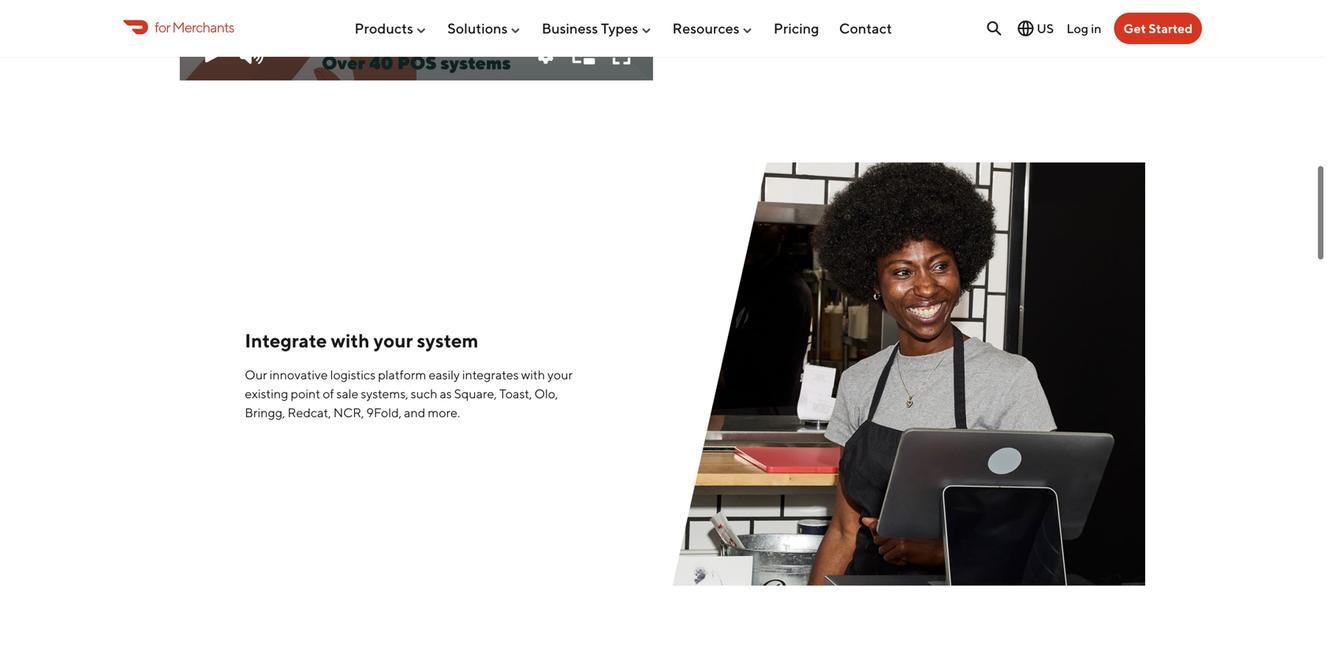 Task type: describe. For each thing, give the bounding box(es) containing it.
for
[[155, 18, 170, 35]]

in
[[1092, 21, 1102, 36]]

toast,
[[500, 386, 532, 401]]

log in
[[1067, 21, 1102, 36]]

business
[[542, 20, 598, 37]]

bringg,
[[245, 405, 285, 420]]

existing
[[245, 386, 288, 401]]

innovative
[[270, 367, 328, 382]]

system
[[417, 329, 479, 352]]

get started button
[[1115, 13, 1203, 44]]

such
[[411, 386, 438, 401]]

integrate with your system
[[245, 329, 479, 352]]

for merchants
[[155, 18, 234, 35]]

integrate
[[245, 329, 327, 352]]

our innovative logistics platform easily integrates with your existing point of sale systems, such as square, toast, olo, bringg, redcat, ncr, 9fold, and more.
[[245, 367, 573, 420]]

0 vertical spatial your
[[374, 329, 413, 352]]

0 vertical spatial with
[[331, 329, 370, 352]]

log in link
[[1067, 21, 1102, 36]]

products link
[[355, 14, 428, 43]]

more.
[[428, 405, 460, 420]]

platform
[[378, 367, 427, 382]]

business types
[[542, 20, 639, 37]]

solutions link
[[448, 14, 522, 43]]

get
[[1124, 21, 1147, 36]]

our
[[245, 367, 267, 382]]

merchants
[[172, 18, 234, 35]]

log
[[1067, 21, 1089, 36]]

point
[[291, 386, 320, 401]]

square,
[[454, 386, 497, 401]]

pricing link
[[774, 14, 820, 43]]

contact
[[840, 20, 893, 37]]

your inside our innovative logistics platform easily integrates with your existing point of sale systems, such as square, toast, olo, bringg, redcat, ncr, 9fold, and more.
[[548, 367, 573, 382]]

resources link
[[673, 14, 754, 43]]



Task type: locate. For each thing, give the bounding box(es) containing it.
olo,
[[535, 386, 558, 401]]

person in front of point of sale image
[[672, 163, 1146, 586]]

business types link
[[542, 14, 653, 43]]

with inside our innovative logistics platform easily integrates with your existing point of sale systems, such as square, toast, olo, bringg, redcat, ncr, 9fold, and more.
[[521, 367, 545, 382]]

and
[[404, 405, 426, 420]]

started
[[1149, 21, 1193, 36]]

contact link
[[840, 14, 893, 43]]

resources
[[673, 20, 740, 37]]

1 horizontal spatial your
[[548, 367, 573, 382]]

sale
[[337, 386, 359, 401]]

solutions
[[448, 20, 508, 37]]

your
[[374, 329, 413, 352], [548, 367, 573, 382]]

of
[[323, 386, 334, 401]]

us
[[1037, 21, 1055, 36]]

redcat,
[[288, 405, 331, 420]]

your up olo,
[[548, 367, 573, 382]]

1 horizontal spatial with
[[521, 367, 545, 382]]

systems,
[[361, 386, 409, 401]]

1 vertical spatial your
[[548, 367, 573, 382]]

easily
[[429, 367, 460, 382]]

logistics
[[330, 367, 376, 382]]

products
[[355, 20, 414, 37]]

with up logistics
[[331, 329, 370, 352]]

9fold,
[[367, 405, 402, 420]]

pricing
[[774, 20, 820, 37]]

with
[[331, 329, 370, 352], [521, 367, 545, 382]]

get started
[[1124, 21, 1193, 36]]

0 horizontal spatial with
[[331, 329, 370, 352]]

1 vertical spatial with
[[521, 367, 545, 382]]

globe line image
[[1017, 19, 1036, 38]]

as
[[440, 386, 452, 401]]

your up platform
[[374, 329, 413, 352]]

types
[[601, 20, 639, 37]]

for merchants link
[[123, 16, 234, 38]]

with up olo,
[[521, 367, 545, 382]]

0 horizontal spatial your
[[374, 329, 413, 352]]

integrates
[[462, 367, 519, 382]]

ncr,
[[334, 405, 364, 420]]



Task type: vqa. For each thing, say whether or not it's contained in the screenshot.
the leftmost your
yes



